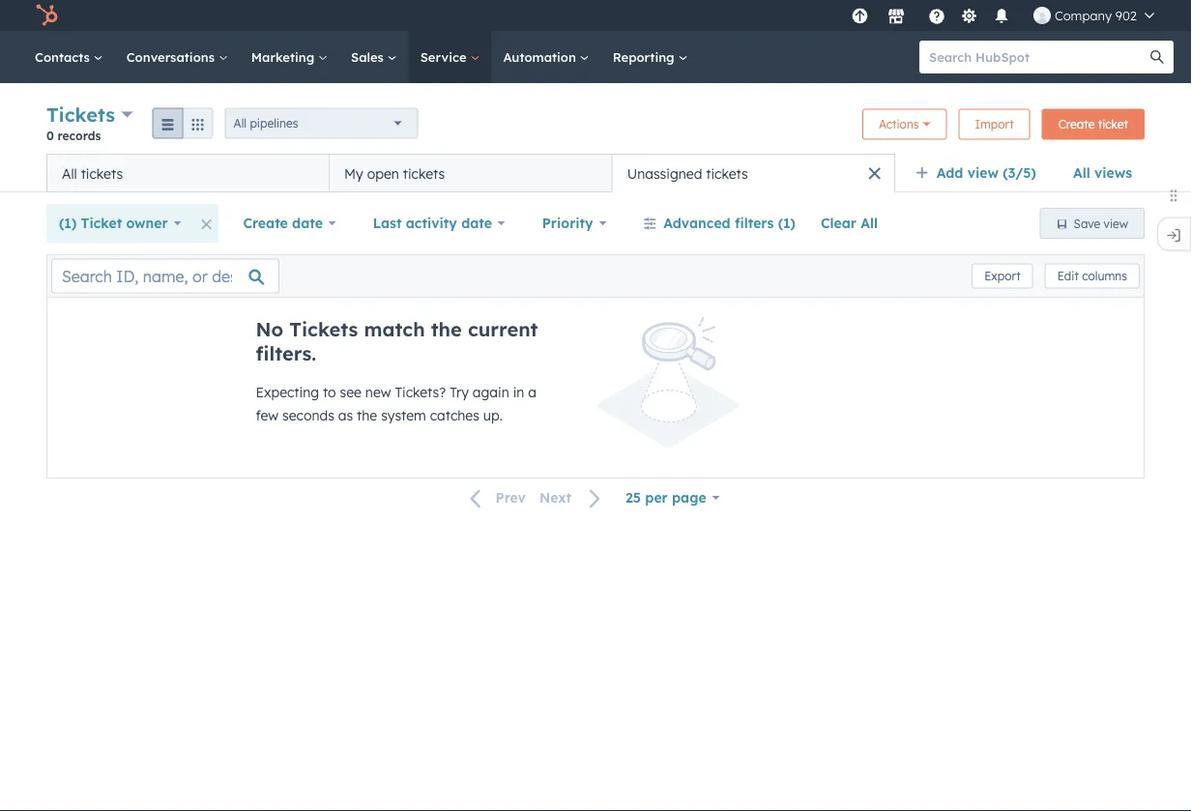 Task type: locate. For each thing, give the bounding box(es) containing it.
all left "views"
[[1074, 164, 1091, 181]]

2 tickets from the left
[[403, 165, 445, 182]]

1 horizontal spatial tickets
[[290, 317, 358, 341]]

automation link
[[492, 31, 601, 83]]

1 (1) from the left
[[59, 215, 77, 232]]

all inside all tickets button
[[62, 165, 77, 182]]

0 vertical spatial create
[[1059, 117, 1095, 132]]

2 date from the left
[[462, 215, 492, 232]]

tickets down records
[[81, 165, 123, 182]]

seconds
[[282, 407, 335, 424]]

view inside popup button
[[968, 164, 999, 181]]

create date button
[[231, 204, 349, 243]]

tickets inside my open tickets button
[[403, 165, 445, 182]]

conversations link
[[115, 31, 240, 83]]

(1) ticket owner
[[59, 215, 168, 232]]

date left "last"
[[292, 215, 323, 232]]

tickets
[[81, 165, 123, 182], [403, 165, 445, 182], [706, 165, 748, 182]]

advanced filters (1) button
[[631, 204, 809, 243]]

0 horizontal spatial create
[[243, 215, 288, 232]]

expecting
[[256, 384, 319, 401]]

search image
[[1151, 50, 1165, 64]]

sales link
[[340, 31, 409, 83]]

(1) right filters
[[778, 215, 796, 232]]

a
[[528, 384, 537, 401]]

0 horizontal spatial tickets
[[81, 165, 123, 182]]

system
[[381, 407, 426, 424]]

tickets inside unassigned tickets button
[[706, 165, 748, 182]]

see
[[340, 384, 362, 401]]

1 horizontal spatial date
[[462, 215, 492, 232]]

view right add
[[968, 164, 999, 181]]

all
[[234, 116, 247, 131], [1074, 164, 1091, 181], [62, 165, 77, 182], [861, 215, 878, 232]]

create inside button
[[1059, 117, 1095, 132]]

service link
[[409, 31, 492, 83]]

2 (1) from the left
[[778, 215, 796, 232]]

in
[[513, 384, 525, 401]]

edit columns button
[[1045, 264, 1140, 289]]

create down all tickets button
[[243, 215, 288, 232]]

(1) ticket owner button
[[46, 204, 194, 243]]

1 horizontal spatial tickets
[[403, 165, 445, 182]]

all views link
[[1061, 154, 1145, 192]]

import
[[976, 117, 1014, 132]]

the right the as
[[357, 407, 377, 424]]

company
[[1055, 7, 1112, 23]]

1 tickets from the left
[[81, 165, 123, 182]]

hubspot image
[[35, 4, 58, 27]]

no
[[256, 317, 284, 341]]

the inside no tickets match the current filters.
[[431, 317, 462, 341]]

1 horizontal spatial create
[[1059, 117, 1095, 132]]

1 date from the left
[[292, 215, 323, 232]]

tickets inside all tickets button
[[81, 165, 123, 182]]

2 horizontal spatial tickets
[[706, 165, 748, 182]]

date
[[292, 215, 323, 232], [462, 215, 492, 232]]

view
[[968, 164, 999, 181], [1104, 216, 1129, 231]]

0
[[46, 128, 54, 143]]

tickets up advanced filters (1)
[[706, 165, 748, 182]]

tickets right no
[[290, 317, 358, 341]]

1 horizontal spatial (1)
[[778, 215, 796, 232]]

marketplaces image
[[888, 9, 905, 26]]

1 vertical spatial the
[[357, 407, 377, 424]]

tickets up records
[[46, 103, 115, 127]]

view right save
[[1104, 216, 1129, 231]]

all pipelines
[[234, 116, 298, 131]]

Search ID, name, or description search field
[[51, 259, 280, 294]]

date right activity
[[462, 215, 492, 232]]

unassigned
[[627, 165, 703, 182]]

all right clear
[[861, 215, 878, 232]]

match
[[364, 317, 425, 341]]

new
[[365, 384, 391, 401]]

expecting to see new tickets? try again in a few seconds as the system catches up.
[[256, 384, 537, 424]]

tickets for all tickets
[[81, 165, 123, 182]]

advanced filters (1)
[[664, 215, 796, 232]]

view inside button
[[1104, 216, 1129, 231]]

tickets banner
[[46, 101, 1145, 154]]

1 horizontal spatial the
[[431, 317, 462, 341]]

0 vertical spatial view
[[968, 164, 999, 181]]

all for all tickets
[[62, 165, 77, 182]]

all inside all pipelines popup button
[[234, 116, 247, 131]]

save view
[[1074, 216, 1129, 231]]

pipelines
[[250, 116, 298, 131]]

all for all pipelines
[[234, 116, 247, 131]]

group
[[152, 108, 213, 139]]

all left pipelines
[[234, 116, 247, 131]]

few
[[256, 407, 279, 424]]

the right "match"
[[431, 317, 462, 341]]

contacts
[[35, 49, 94, 65]]

again
[[473, 384, 509, 401]]

notifications image
[[993, 9, 1011, 26]]

actions button
[[863, 109, 947, 140]]

(1)
[[59, 215, 77, 232], [778, 215, 796, 232]]

ticket
[[81, 215, 122, 232]]

all inside all views link
[[1074, 164, 1091, 181]]

0 horizontal spatial the
[[357, 407, 377, 424]]

catches
[[430, 407, 480, 424]]

0 horizontal spatial tickets
[[46, 103, 115, 127]]

0 horizontal spatial date
[[292, 215, 323, 232]]

1 vertical spatial view
[[1104, 216, 1129, 231]]

0 vertical spatial tickets
[[46, 103, 115, 127]]

1 vertical spatial create
[[243, 215, 288, 232]]

settings link
[[957, 5, 982, 26]]

create ticket button
[[1042, 109, 1145, 140]]

marketing link
[[240, 31, 340, 83]]

next button
[[533, 486, 613, 511]]

the inside 'expecting to see new tickets? try again in a few seconds as the system catches up.'
[[357, 407, 377, 424]]

create left ticket
[[1059, 117, 1095, 132]]

as
[[338, 407, 353, 424]]

view for save
[[1104, 216, 1129, 231]]

search button
[[1141, 41, 1174, 74]]

all pipelines button
[[225, 108, 418, 139]]

0 horizontal spatial view
[[968, 164, 999, 181]]

all inside clear all button
[[861, 215, 878, 232]]

tickets inside popup button
[[46, 103, 115, 127]]

create for create ticket
[[1059, 117, 1095, 132]]

view for add
[[968, 164, 999, 181]]

create
[[1059, 117, 1095, 132], [243, 215, 288, 232]]

(1) left "ticket"
[[59, 215, 77, 232]]

0 horizontal spatial (1)
[[59, 215, 77, 232]]

the
[[431, 317, 462, 341], [357, 407, 377, 424]]

add view (3/5)
[[937, 164, 1037, 181]]

tickets right open
[[403, 165, 445, 182]]

0 vertical spatial the
[[431, 317, 462, 341]]

1 horizontal spatial view
[[1104, 216, 1129, 231]]

clear all
[[821, 215, 878, 232]]

automation
[[503, 49, 580, 65]]

25 per page button
[[613, 479, 733, 517]]

1 vertical spatial tickets
[[290, 317, 358, 341]]

3 tickets from the left
[[706, 165, 748, 182]]

reporting
[[613, 49, 679, 65]]

all down 0 records
[[62, 165, 77, 182]]

create inside popup button
[[243, 215, 288, 232]]

last
[[373, 215, 402, 232]]



Task type: describe. For each thing, give the bounding box(es) containing it.
marketing
[[251, 49, 318, 65]]

(3/5)
[[1003, 164, 1037, 181]]

current
[[468, 317, 538, 341]]

all tickets
[[62, 165, 123, 182]]

create for create date
[[243, 215, 288, 232]]

views
[[1095, 164, 1133, 181]]

sales
[[351, 49, 388, 65]]

mateo roberts image
[[1034, 7, 1051, 24]]

notifications button
[[986, 0, 1018, 31]]

priority button
[[530, 204, 619, 243]]

date inside last activity date popup button
[[462, 215, 492, 232]]

all views
[[1074, 164, 1133, 181]]

add view (3/5) button
[[903, 154, 1061, 192]]

create ticket
[[1059, 117, 1129, 132]]

export
[[985, 269, 1021, 283]]

0 records
[[46, 128, 101, 143]]

upgrade image
[[852, 8, 869, 26]]

filters
[[735, 215, 774, 232]]

activity
[[406, 215, 457, 232]]

edit columns
[[1058, 269, 1128, 283]]

per
[[645, 489, 668, 506]]

my open tickets button
[[329, 154, 612, 192]]

add
[[937, 164, 964, 181]]

open
[[367, 165, 399, 182]]

unassigned tickets
[[627, 165, 748, 182]]

contacts link
[[23, 31, 115, 83]]

marketplaces button
[[876, 0, 917, 31]]

(1) inside button
[[778, 215, 796, 232]]

try
[[450, 384, 469, 401]]

company 902
[[1055, 7, 1138, 23]]

help button
[[921, 0, 954, 31]]

group inside tickets banner
[[152, 108, 213, 139]]

upgrade link
[[848, 5, 872, 26]]

unassigned tickets button
[[612, 154, 896, 192]]

page
[[672, 489, 707, 506]]

service
[[420, 49, 470, 65]]

25 per page
[[626, 489, 707, 506]]

clear
[[821, 215, 857, 232]]

conversations
[[126, 49, 218, 65]]

pagination navigation
[[459, 485, 613, 511]]

company 902 button
[[1022, 0, 1167, 31]]

last activity date
[[373, 215, 492, 232]]

export button
[[972, 264, 1034, 289]]

owner
[[126, 215, 168, 232]]

actions
[[879, 117, 919, 132]]

up.
[[483, 407, 503, 424]]

no tickets match the current filters.
[[256, 317, 538, 366]]

reporting link
[[601, 31, 700, 83]]

import button
[[959, 109, 1031, 140]]

902
[[1116, 7, 1138, 23]]

advanced
[[664, 215, 731, 232]]

my
[[344, 165, 364, 182]]

priority
[[542, 215, 593, 232]]

all tickets button
[[46, 154, 329, 192]]

tickets for unassigned tickets
[[706, 165, 748, 182]]

Search HubSpot search field
[[920, 41, 1157, 74]]

settings image
[[961, 8, 978, 26]]

prev
[[496, 490, 526, 507]]

prev button
[[459, 486, 533, 511]]

all for all views
[[1074, 164, 1091, 181]]

help image
[[928, 9, 946, 26]]

company 902 menu
[[846, 0, 1168, 31]]

last activity date button
[[361, 204, 518, 243]]

to
[[323, 384, 336, 401]]

edit
[[1058, 269, 1079, 283]]

ticket
[[1099, 117, 1129, 132]]

hubspot link
[[23, 4, 73, 27]]

my open tickets
[[344, 165, 445, 182]]

25
[[626, 489, 641, 506]]

save view button
[[1040, 208, 1145, 239]]

date inside "create date" popup button
[[292, 215, 323, 232]]

columns
[[1083, 269, 1128, 283]]

save
[[1074, 216, 1101, 231]]

tickets inside no tickets match the current filters.
[[290, 317, 358, 341]]

tickets button
[[46, 101, 133, 129]]

(1) inside popup button
[[59, 215, 77, 232]]

create date
[[243, 215, 323, 232]]

records
[[58, 128, 101, 143]]

next
[[540, 490, 572, 507]]

clear all button
[[809, 204, 891, 243]]



Task type: vqa. For each thing, say whether or not it's contained in the screenshot.
A
yes



